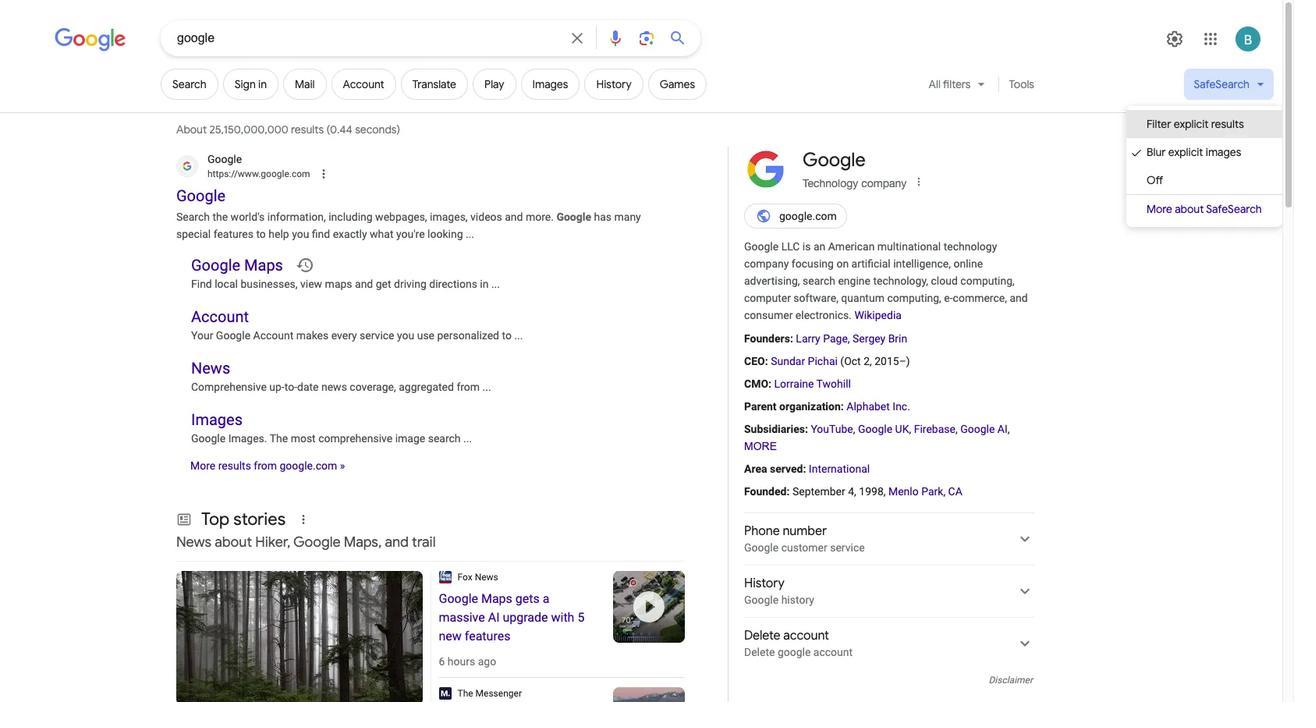 Task type: locate. For each thing, give the bounding box(es) containing it.
0 horizontal spatial about
[[215, 534, 252, 552]]

results for 25,150,000,000
[[291, 123, 324, 137]]

1 vertical spatial history
[[745, 576, 785, 592]]

multinational
[[878, 240, 941, 253]]

off
[[1147, 173, 1164, 187]]

1 horizontal spatial to
[[502, 329, 512, 342]]

0 vertical spatial google
[[745, 541, 779, 554]]

google up "delete"
[[745, 594, 779, 606]]

None search field
[[0, 20, 701, 56]]

about down the top stories
[[215, 534, 252, 552]]

1 vertical spatial explicit
[[1169, 145, 1204, 159]]

1 horizontal spatial service
[[831, 541, 865, 554]]

0 horizontal spatial the
[[270, 433, 288, 445]]

maps inside google maps gets a massive ai upgrade with 5 new features
[[481, 591, 513, 606]]

google inside phone number google customer service
[[745, 541, 779, 554]]

0 horizontal spatial company
[[745, 258, 789, 270]]

google
[[803, 148, 866, 172], [208, 153, 242, 165], [176, 186, 226, 205], [557, 210, 592, 223], [745, 240, 779, 253], [191, 256, 240, 275], [216, 329, 251, 342], [858, 423, 893, 435], [961, 423, 995, 435], [191, 433, 226, 445], [293, 534, 341, 552], [439, 591, 478, 606]]

service inside the account your google account makes every service you use personalized to ...
[[360, 329, 395, 342]]

1 horizontal spatial from
[[457, 381, 480, 393]]

1 vertical spatial news
[[176, 534, 212, 552]]

disclaimer
[[989, 675, 1033, 686]]

google inside google maps gets a massive ai upgrade with 5 new features
[[439, 591, 478, 606]]

to right "personalized"
[[502, 329, 512, 342]]

explicit inside filter explicit results link
[[1174, 117, 1209, 131]]

more inside more about safesearch link
[[1147, 202, 1173, 216]]

google up technology on the top
[[803, 148, 866, 172]]

the down 6 hours ago
[[458, 688, 473, 699]]

account
[[343, 77, 384, 91], [191, 307, 249, 326], [253, 329, 294, 342]]

0 vertical spatial ai
[[998, 423, 1008, 435]]

consumer
[[745, 309, 793, 322]]

... inside the account your google account makes every service you use personalized to ...
[[515, 329, 523, 342]]

0 horizontal spatial search
[[428, 433, 461, 445]]

0 horizontal spatial account
[[191, 307, 249, 326]]

larry
[[796, 332, 821, 345]]

service inside phone number google customer service
[[831, 541, 865, 554]]

explicit inside blur explicit images link
[[1169, 145, 1204, 159]]

account link up your
[[191, 307, 249, 326]]

the messenger
[[458, 688, 522, 699]]

: for september
[[787, 486, 790, 498]]

comprehensive
[[191, 381, 267, 393]]

computing, down technology,
[[888, 292, 942, 305]]

1 horizontal spatial you
[[397, 329, 415, 342]]

1 vertical spatial the
[[458, 688, 473, 699]]

0 vertical spatial history
[[597, 77, 632, 91]]

safesearch inside dropdown button
[[1194, 77, 1250, 91]]

find local businesses, view maps and get driving directions in ...
[[191, 278, 500, 290]]

personalized
[[437, 329, 499, 342]]

add games element
[[660, 77, 696, 91]]

google maps gets a massive ai upgrade with 5 new features heading
[[439, 590, 598, 646]]

explicit for blur
[[1169, 145, 1204, 159]]

features down "the"
[[214, 228, 254, 240]]

0 vertical spatial news
[[191, 359, 230, 378]]

1 vertical spatial company
[[745, 258, 789, 270]]

:
[[791, 332, 794, 345], [765, 355, 768, 367], [769, 378, 772, 390], [841, 400, 844, 413], [805, 423, 808, 435], [803, 463, 806, 475], [787, 486, 790, 498]]

1 horizontal spatial more
[[1147, 202, 1173, 216]]

the left 'most'
[[270, 433, 288, 445]]

images for images
[[533, 77, 568, 91]]

service right every
[[360, 329, 395, 342]]

service
[[360, 329, 395, 342], [831, 541, 865, 554]]

in right directions
[[480, 278, 489, 290]]

add history element
[[597, 77, 632, 91]]

news inside "news comprehensive up-to-date news coverage, aggregated from ..."
[[191, 359, 230, 378]]

2 vertical spatial news
[[475, 572, 499, 583]]

news for news comprehensive up-to-date news coverage, aggregated from ...
[[191, 359, 230, 378]]

0 horizontal spatial ai
[[488, 610, 500, 625]]

2 horizontal spatial account
[[343, 77, 384, 91]]

ai right firebase
[[998, 423, 1008, 435]]

... inside "news comprehensive up-to-date news coverage, aggregated from ..."
[[483, 381, 491, 393]]

... right "personalized"
[[515, 329, 523, 342]]

1 horizontal spatial ai
[[998, 423, 1008, 435]]

... down "personalized"
[[483, 381, 491, 393]]

images down comprehensive at the left
[[191, 411, 243, 430]]

0 vertical spatial features
[[214, 228, 254, 240]]

more for more results from google.com »
[[190, 459, 216, 472]]

1 vertical spatial more
[[190, 459, 216, 472]]

...
[[492, 278, 500, 290], [515, 329, 523, 342], [483, 381, 491, 393], [464, 433, 472, 445]]

computing, up commerce,
[[961, 275, 1015, 287]]

news up comprehensive at the left
[[191, 359, 230, 378]]

2 vertical spatial account
[[253, 329, 294, 342]]

0 horizontal spatial features
[[214, 228, 254, 240]]

history inside "history google history"
[[745, 576, 785, 592]]

and left trail
[[385, 534, 409, 552]]

founders : larry page , sergey brin
[[745, 332, 908, 345]]

google up "the"
[[176, 186, 226, 205]]

safesearch button
[[1185, 69, 1274, 106]]

1 horizontal spatial company
[[862, 177, 907, 190]]

1 vertical spatial images link
[[191, 411, 243, 430]]

history down search by voice image
[[597, 77, 632, 91]]

search inside images google images. the most comprehensive image search ...
[[428, 433, 461, 445]]

0 horizontal spatial in
[[258, 77, 267, 91]]

1 horizontal spatial maps
[[481, 591, 513, 606]]

about
[[176, 123, 207, 137]]

more about safesearch
[[1147, 202, 1263, 216]]

0 vertical spatial search
[[172, 77, 207, 91]]

special
[[176, 228, 211, 240]]

add mail element
[[295, 77, 315, 91]]

safesearch up filter explicit results link
[[1194, 77, 1250, 91]]

history
[[597, 77, 632, 91], [745, 576, 785, 592]]

directions
[[429, 278, 478, 290]]

0 horizontal spatial images link
[[191, 411, 243, 430]]

history for history
[[597, 77, 632, 91]]

0 horizontal spatial results
[[218, 459, 251, 472]]

images.
[[228, 433, 267, 445]]

0 vertical spatial images
[[533, 77, 568, 91]]

help
[[269, 228, 289, 240]]

safesearch
[[1194, 77, 1250, 91], [1207, 202, 1263, 216]]

ai inside subsidiaries : youtube , google uk , firebase , google ai , more
[[998, 423, 1008, 435]]

1 vertical spatial search
[[428, 433, 461, 445]]

has
[[594, 210, 612, 223]]

1 horizontal spatial features
[[465, 629, 511, 644]]

1 horizontal spatial images
[[533, 77, 568, 91]]

1 vertical spatial google
[[745, 594, 779, 606]]

1 vertical spatial about
[[215, 534, 252, 552]]

explicit
[[1174, 117, 1209, 131], [1169, 145, 1204, 159]]

1 horizontal spatial results
[[291, 123, 324, 137]]

: up september
[[803, 463, 806, 475]]

about down off link
[[1175, 202, 1204, 216]]

0 vertical spatial maps
[[244, 256, 283, 275]]

0 vertical spatial safesearch
[[1194, 77, 1250, 91]]

exactly
[[333, 228, 367, 240]]

explicit right 'blur'
[[1169, 145, 1204, 159]]

0 horizontal spatial you
[[292, 228, 309, 240]]

1 vertical spatial account link
[[191, 307, 249, 326]]

service right customer
[[831, 541, 865, 554]]

0 vertical spatial computing,
[[961, 275, 1015, 287]]

search up "special" on the left of the page
[[176, 210, 210, 223]]

0 vertical spatial service
[[360, 329, 395, 342]]

1 horizontal spatial the
[[458, 688, 473, 699]]

1 vertical spatial features
[[465, 629, 511, 644]]

company
[[862, 177, 907, 190], [745, 258, 789, 270]]

maps for google maps gets a massive ai upgrade with 5 new features
[[481, 591, 513, 606]]

from right aggregated
[[457, 381, 480, 393]]

: down served
[[787, 486, 790, 498]]

0 vertical spatial explicit
[[1174, 117, 1209, 131]]

cmo : lorraine twohill
[[745, 378, 851, 390]]

1 vertical spatial computing,
[[888, 292, 942, 305]]

in right sign
[[258, 77, 267, 91]]

1 horizontal spatial about
[[1175, 202, 1204, 216]]

most
[[291, 433, 316, 445]]

https://www.google.com text field
[[208, 167, 310, 181]]

google up https://www.google.com text field
[[208, 153, 242, 165]]

: left 'larry'
[[791, 332, 794, 345]]

images google images. the most comprehensive image search ...
[[191, 411, 472, 445]]

2 vertical spatial google
[[778, 646, 811, 659]]

add translate element
[[413, 77, 457, 91]]

news down top at the bottom left of the page
[[176, 534, 212, 552]]

1 vertical spatial to
[[502, 329, 512, 342]]

from down 'images.'
[[254, 459, 277, 472]]

explicit up the blur explicit images
[[1174, 117, 1209, 131]]

search up about
[[172, 77, 207, 91]]

0 vertical spatial more
[[1147, 202, 1173, 216]]

... inside images google images. the most comprehensive image search ...
[[464, 433, 472, 445]]

0 horizontal spatial to
[[256, 228, 266, 240]]

to inside has many special features to help you find exactly what you're looking ...
[[256, 228, 266, 240]]

software,
[[794, 292, 839, 305]]

0 vertical spatial to
[[256, 228, 266, 240]]

in inside the sign in link
[[258, 77, 267, 91]]

results left (0.44
[[291, 123, 324, 137]]

google left llc
[[745, 240, 779, 253]]

results up 'images'
[[1212, 117, 1245, 131]]

google inside the delete account delete google account
[[778, 646, 811, 659]]

images link down comprehensive at the left
[[191, 411, 243, 430]]

company up advertising,
[[745, 258, 789, 270]]

local
[[215, 278, 238, 290]]

1 vertical spatial images
[[191, 411, 243, 430]]

google https://www.google.com
[[208, 153, 310, 180]]

ca
[[949, 486, 963, 498]]

... right image
[[464, 433, 472, 445]]

personalized recommendation based on your history element
[[296, 256, 314, 275]]

looking ...
[[428, 228, 475, 240]]

technology
[[803, 177, 859, 190]]

1 vertical spatial you
[[397, 329, 415, 342]]

all filters
[[929, 77, 971, 91]]

0 vertical spatial the
[[270, 433, 288, 445]]

images
[[1206, 145, 1242, 159]]

0 horizontal spatial service
[[360, 329, 395, 342]]

more
[[1147, 202, 1173, 216], [190, 459, 216, 472]]

disclaimer link
[[989, 675, 1033, 686]]

google right your
[[216, 329, 251, 342]]

more options image
[[913, 176, 926, 188]]

1 vertical spatial in
[[480, 278, 489, 290]]

: down twohill
[[841, 400, 844, 413]]

features up ago
[[465, 629, 511, 644]]

and right commerce,
[[1010, 292, 1028, 305]]

search up "software,"
[[803, 275, 836, 287]]

off link
[[1127, 166, 1283, 194]]

account left the makes
[[253, 329, 294, 342]]

1 vertical spatial service
[[831, 541, 865, 554]]

images inside images google images. the most comprehensive image search ...
[[191, 411, 243, 430]]

more down 'off'
[[1147, 202, 1173, 216]]

lorraine
[[775, 378, 814, 390]]

to left "help"
[[256, 228, 266, 240]]

explicit for filter
[[1174, 117, 1209, 131]]

add account element
[[343, 77, 384, 91]]

news
[[191, 359, 230, 378], [176, 534, 212, 552], [475, 572, 499, 583]]

: left sundar
[[765, 355, 768, 367]]

1 vertical spatial from
[[254, 459, 277, 472]]

https://www.google.com
[[208, 169, 310, 180]]

more results from google.com » link
[[190, 459, 345, 472]]

comprehensive
[[319, 433, 393, 445]]

history inside history link
[[597, 77, 632, 91]]

google right hiker,
[[293, 534, 341, 552]]

ai left "upgrade"
[[488, 610, 500, 625]]

0 horizontal spatial from
[[254, 459, 277, 472]]

0 vertical spatial account
[[343, 77, 384, 91]]

5
[[578, 610, 585, 625]]

search by image image
[[638, 29, 656, 48]]

: inside subsidiaries : youtube , google uk , firebase , google ai , more
[[805, 423, 808, 435]]

search for search
[[172, 77, 207, 91]]

image
[[395, 433, 426, 445]]

translate
[[413, 77, 457, 91]]

0 vertical spatial images link
[[521, 69, 580, 100]]

wikipedia link
[[855, 309, 902, 322]]

news for news about hiker, google maps, and trail
[[176, 534, 212, 552]]

1 vertical spatial maps
[[481, 591, 513, 606]]

0 vertical spatial you
[[292, 228, 309, 240]]

menlo park, ca link
[[889, 486, 963, 498]]

google image
[[55, 28, 126, 52]]

google down 'alphabet inc.' link
[[858, 423, 893, 435]]

1 horizontal spatial search
[[803, 275, 836, 287]]

1 horizontal spatial account
[[253, 329, 294, 342]]

google right delete
[[778, 646, 811, 659]]

ceo
[[745, 355, 765, 367]]

what
[[370, 228, 394, 240]]

makes
[[296, 329, 329, 342]]

0 vertical spatial search
[[803, 275, 836, 287]]

and inside google llc is an american multinational technology company focusing on artificial intelligence, online advertising, search engine technology, cloud computing, computer software, quantum computing, e-commerce, and consumer electronics.
[[1010, 292, 1028, 305]]

a
[[543, 591, 550, 606]]

search by voice image
[[606, 29, 625, 48]]

sergey brin link
[[853, 332, 908, 345]]

1 horizontal spatial computing,
[[961, 275, 1015, 287]]

1 vertical spatial ai
[[488, 610, 500, 625]]

you inside the account your google account makes every service you use personalized to ...
[[397, 329, 415, 342]]

images right play link
[[533, 77, 568, 91]]

account for account
[[343, 77, 384, 91]]

0 horizontal spatial maps
[[244, 256, 283, 275]]

search right image
[[428, 433, 461, 445]]

1 horizontal spatial history
[[745, 576, 785, 592]]

webpages,
[[375, 210, 427, 223]]

: left "lorraine" at the right bottom of page
[[769, 378, 772, 390]]

google down phone
[[745, 541, 779, 554]]

more options element
[[912, 174, 927, 190]]

account down search search box
[[343, 77, 384, 91]]

the messenger link
[[431, 678, 685, 702]]

0 vertical spatial about
[[1175, 202, 1204, 216]]

0 horizontal spatial more
[[190, 459, 216, 472]]

, down alphabet
[[854, 423, 856, 435]]

phone number google customer service
[[745, 524, 865, 554]]

1 vertical spatial account
[[191, 307, 249, 326]]

about inside menu
[[1175, 202, 1204, 216]]

wikipedia
[[855, 309, 902, 322]]

: down organization
[[805, 423, 808, 435]]

in
[[258, 77, 267, 91], [480, 278, 489, 290]]

about for hiker,
[[215, 534, 252, 552]]

: for youtube
[[805, 423, 808, 435]]

results down 'images.'
[[218, 459, 251, 472]]

0 horizontal spatial images
[[191, 411, 243, 430]]

account link down search search box
[[331, 69, 396, 100]]

delete
[[745, 646, 775, 659]]

add sign in element
[[235, 77, 267, 91]]

you left use on the left of page
[[397, 329, 415, 342]]

google right firebase link
[[961, 423, 995, 435]]

account
[[784, 629, 830, 644], [814, 646, 853, 659]]

menu containing filter explicit results
[[1127, 106, 1283, 227]]

organization
[[780, 400, 841, 413]]

2015–)
[[875, 355, 911, 367]]

0 vertical spatial account link
[[331, 69, 396, 100]]

play link
[[473, 69, 516, 100]]

safesearch down off link
[[1207, 202, 1263, 216]]

, left "google ai" link
[[956, 423, 958, 435]]

1 horizontal spatial account link
[[331, 69, 396, 100]]

2 horizontal spatial results
[[1212, 117, 1245, 131]]

fox news
[[458, 572, 499, 583]]

focusing
[[792, 258, 834, 270]]

blur explicit images
[[1147, 145, 1242, 159]]

you inside has many special features to help you find exactly what you're looking ...
[[292, 228, 309, 240]]

company left the more options icon
[[862, 177, 907, 190]]

maps for google maps
[[244, 256, 283, 275]]

google up massive on the bottom left of page
[[439, 591, 478, 606]]

1 vertical spatial search
[[176, 210, 210, 223]]

: for larry
[[791, 332, 794, 345]]

top stories
[[201, 509, 286, 530]]

more up top at the bottom left of the page
[[190, 459, 216, 472]]

google left 'images.'
[[191, 433, 226, 445]]

maps up businesses,
[[244, 256, 283, 275]]

history up history
[[745, 576, 785, 592]]

google llc is an american multinational technology company focusing on artificial intelligence, online advertising, search engine technology, cloud computing, computer software, quantum computing, e-commerce, and consumer electronics.
[[745, 240, 1028, 322]]

images link right play link
[[521, 69, 580, 100]]

you down information,
[[292, 228, 309, 240]]

larry page link
[[796, 332, 848, 345]]

account up your
[[191, 307, 249, 326]]

and left get
[[355, 278, 373, 290]]

0 horizontal spatial history
[[597, 77, 632, 91]]

maps down the fox news
[[481, 591, 513, 606]]

0 horizontal spatial computing,
[[888, 292, 942, 305]]

get
[[376, 278, 391, 290]]

google heading
[[803, 148, 866, 172]]

0 vertical spatial in
[[258, 77, 267, 91]]

account your google account makes every service you use personalized to ...
[[191, 307, 523, 342]]

engine
[[839, 275, 871, 287]]

1 vertical spatial account
[[814, 646, 853, 659]]

news right fox
[[475, 572, 499, 583]]

0 vertical spatial from
[[457, 381, 480, 393]]

menu
[[1127, 106, 1283, 227]]



Task type: vqa. For each thing, say whether or not it's contained in the screenshot.


Task type: describe. For each thing, give the bounding box(es) containing it.
news comprehensive up-to-date news coverage, aggregated from ...
[[191, 359, 491, 393]]

1 horizontal spatial in
[[480, 278, 489, 290]]

lorraine twohill link
[[775, 378, 851, 390]]

on
[[837, 258, 849, 270]]

view
[[300, 278, 322, 290]]

google inside google llc is an american multinational technology company focusing on artificial intelligence, online advertising, search engine technology, cloud computing, computer software, quantum computing, e-commerce, and consumer electronics.
[[745, 240, 779, 253]]

llc
[[782, 240, 800, 253]]

maps
[[325, 278, 352, 290]]

google inside images google images. the most comprehensive image search ...
[[191, 433, 226, 445]]

has many special features to help you find exactly what you're looking ...
[[176, 210, 641, 240]]

more about safesearch link
[[1127, 195, 1283, 223]]

, down inc.
[[910, 423, 912, 435]]

... right directions
[[492, 278, 500, 290]]

, left sergey
[[848, 332, 850, 345]]

served
[[770, 463, 803, 475]]

many
[[615, 210, 641, 223]]

mail
[[295, 77, 315, 91]]

google up local
[[191, 256, 240, 275]]

the inside images google images. the most comprehensive image search ...
[[270, 433, 288, 445]]

search for search the world's information, including webpages, images, videos and more. google
[[176, 210, 210, 223]]

parent
[[745, 400, 777, 413]]

google.com
[[780, 210, 837, 222]]

google maps gets a massive ai upgrade with 5 new features
[[439, 591, 585, 644]]

computer
[[745, 292, 791, 305]]

area
[[745, 463, 768, 475]]

new
[[439, 629, 462, 644]]

and left more.
[[505, 210, 523, 223]]

number
[[783, 524, 827, 540]]

seconds)
[[355, 123, 400, 137]]

history for history google history
[[745, 576, 785, 592]]

0 vertical spatial account
[[784, 629, 830, 644]]

history google history
[[745, 576, 815, 606]]

all filters button
[[920, 69, 997, 106]]

more for more about safesearch
[[1147, 202, 1173, 216]]

blur explicit images link
[[1127, 138, 1283, 166]]

is
[[803, 240, 811, 253]]

history link
[[585, 69, 644, 100]]

add play element
[[485, 77, 505, 91]]

add search element
[[172, 77, 207, 91]]

news link
[[191, 359, 230, 378]]

: for lorraine
[[769, 378, 772, 390]]

(oct
[[841, 355, 861, 367]]

every
[[331, 329, 357, 342]]

history
[[782, 594, 815, 606]]

trail
[[412, 534, 436, 552]]

1998,
[[859, 486, 886, 498]]

fox
[[458, 572, 473, 583]]

features inside has many special features to help you find exactly what you're looking ...
[[214, 228, 254, 240]]

stories
[[234, 509, 286, 530]]

videos
[[471, 210, 502, 223]]

: for sundar
[[765, 355, 768, 367]]

twohill
[[817, 378, 851, 390]]

maps,
[[344, 534, 382, 552]]

top
[[201, 509, 230, 530]]

from inside "news comprehensive up-to-date news coverage, aggregated from ..."
[[457, 381, 480, 393]]

2,
[[864, 355, 872, 367]]

Search search field
[[177, 30, 559, 49]]

results for explicit
[[1212, 117, 1245, 131]]

sign
[[235, 77, 256, 91]]

company inside google llc is an american multinational technology company focusing on artificial intelligence, online advertising, search engine technology, cloud computing, computer software, quantum computing, e-commerce, and consumer electronics.
[[745, 258, 789, 270]]

sign in link
[[223, 69, 279, 100]]

use
[[417, 329, 435, 342]]

delete
[[745, 629, 781, 644]]

brin
[[889, 332, 908, 345]]

google ai link
[[961, 423, 1008, 435]]

to inside the account your google account makes every service you use personalized to ...
[[502, 329, 512, 342]]

, right firebase
[[1008, 423, 1010, 435]]

1 vertical spatial safesearch
[[1207, 202, 1263, 216]]

online
[[954, 258, 983, 270]]

filter explicit results link
[[1127, 110, 1283, 138]]

6 hours ago
[[439, 655, 496, 668]]

american
[[829, 240, 875, 253]]

google left has
[[557, 210, 592, 223]]

all
[[929, 77, 941, 91]]

games
[[660, 77, 696, 91]]

customer
[[782, 541, 828, 554]]

search inside google llc is an american multinational technology company focusing on artificial intelligence, online advertising, search engine technology, cloud computing, computer software, quantum computing, e-commerce, and consumer electronics.
[[803, 275, 836, 287]]

google.com link
[[745, 204, 847, 229]]

google inside "history google history"
[[745, 594, 779, 606]]

features inside google maps gets a massive ai upgrade with 5 new features
[[465, 629, 511, 644]]

artificial
[[852, 258, 891, 270]]

6
[[439, 655, 445, 668]]

uk
[[896, 423, 910, 435]]

1 horizontal spatial images link
[[521, 69, 580, 100]]

images for images google images. the most comprehensive image search ...
[[191, 411, 243, 430]]

google maps
[[191, 256, 283, 275]]

menlo
[[889, 486, 919, 498]]

ai inside google maps gets a massive ai upgrade with 5 new features
[[488, 610, 500, 625]]

technology company
[[803, 177, 907, 190]]

0 vertical spatial company
[[862, 177, 907, 190]]

the
[[213, 210, 228, 223]]

ago
[[478, 655, 496, 668]]

4,
[[849, 486, 857, 498]]

firebase
[[914, 423, 956, 435]]

filter
[[1147, 117, 1172, 131]]

ceo : sundar pichai (oct 2, 2015–)
[[745, 355, 911, 367]]

games link
[[648, 69, 707, 100]]

park,
[[922, 486, 946, 498]]

account for account your google account makes every service you use personalized to ...
[[191, 307, 249, 326]]

sundar
[[771, 355, 806, 367]]

google inside google https://www.google.com
[[208, 153, 242, 165]]

phone
[[745, 524, 780, 540]]

personalized recommendation based on your history image
[[296, 256, 314, 275]]

aggregated
[[399, 381, 454, 393]]

alphabet inc. link
[[847, 400, 911, 413]]

advertising,
[[745, 275, 800, 287]]

page
[[823, 332, 848, 345]]

0 horizontal spatial account link
[[191, 307, 249, 326]]

driving
[[394, 278, 427, 290]]

more results from google.com »
[[190, 459, 345, 472]]

filters
[[943, 77, 971, 91]]

(0.44
[[327, 123, 353, 137]]

search link
[[161, 69, 218, 100]]

google.com »
[[280, 459, 345, 472]]

find
[[191, 278, 212, 290]]

up-
[[269, 381, 285, 393]]

founded
[[745, 486, 787, 498]]

google inside the account your google account makes every service you use personalized to ...
[[216, 329, 251, 342]]

about 25,150,000,000 results (0.44 seconds)
[[176, 123, 403, 137]]

about for safesearch
[[1175, 202, 1204, 216]]

information,
[[267, 210, 326, 223]]



